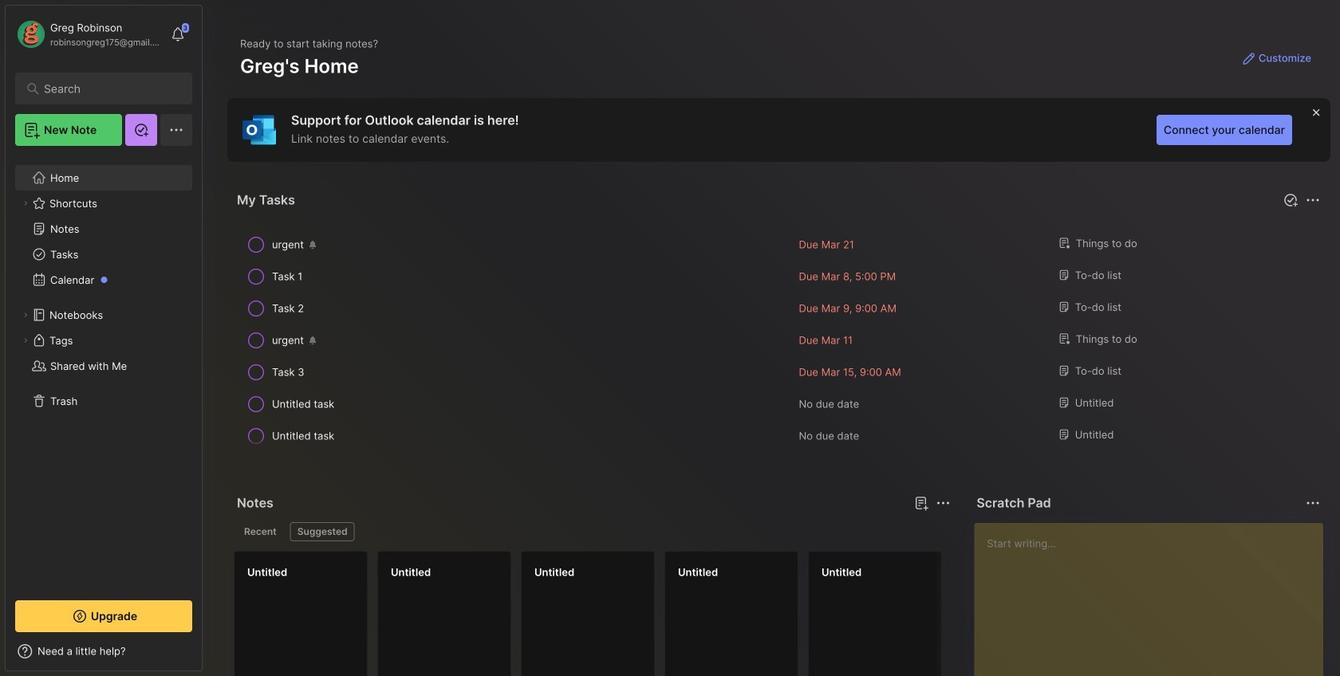 Task type: describe. For each thing, give the bounding box(es) containing it.
2 row group from the top
[[234, 551, 1341, 677]]

expand notebooks image
[[21, 310, 30, 320]]

2 tab from the left
[[290, 523, 355, 542]]

1 more actions image from the left
[[934, 494, 953, 513]]

tree inside main element
[[6, 156, 202, 587]]

main element
[[0, 0, 207, 677]]

1 tab from the left
[[237, 523, 284, 542]]

Start writing… text field
[[987, 524, 1323, 677]]

none search field inside main element
[[44, 79, 171, 98]]

new task image
[[1283, 192, 1299, 208]]

Search text field
[[44, 81, 171, 97]]



Task type: locate. For each thing, give the bounding box(es) containing it.
expand tags image
[[21, 336, 30, 346]]

tab list
[[237, 523, 948, 542]]

WHAT'S NEW field
[[6, 639, 202, 665]]

More actions field
[[1302, 189, 1325, 211], [932, 492, 955, 515], [1302, 492, 1325, 515]]

None search field
[[44, 79, 171, 98]]

row group
[[234, 229, 1325, 452], [234, 551, 1341, 677]]

1 vertical spatial row group
[[234, 551, 1341, 677]]

1 row group from the top
[[234, 229, 1325, 452]]

0 horizontal spatial tab
[[237, 523, 284, 542]]

1 horizontal spatial tab
[[290, 523, 355, 542]]

0 vertical spatial row group
[[234, 229, 1325, 452]]

0 horizontal spatial more actions image
[[934, 494, 953, 513]]

1 horizontal spatial more actions image
[[1304, 494, 1323, 513]]

tree
[[6, 156, 202, 587]]

2 more actions image from the left
[[1304, 494, 1323, 513]]

Account field
[[15, 18, 163, 50]]

click to collapse image
[[202, 647, 213, 666]]

more actions image
[[934, 494, 953, 513], [1304, 494, 1323, 513]]

tab
[[237, 523, 284, 542], [290, 523, 355, 542]]

more actions image
[[1304, 191, 1323, 210]]



Task type: vqa. For each thing, say whether or not it's contained in the screenshot.
THE MORE ACTIONS icon associated with first MORE ACTIONS FIELD from the right
no



